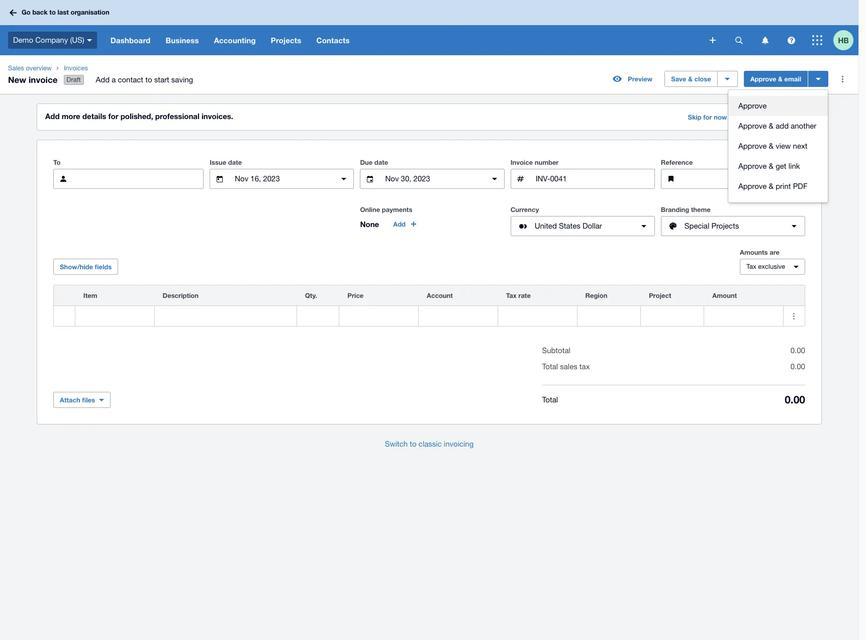 Task type: vqa. For each thing, say whether or not it's contained in the screenshot.
the top with
no



Task type: locate. For each thing, give the bounding box(es) containing it.
draft
[[67, 76, 81, 84]]

1 vertical spatial tax
[[506, 292, 517, 300]]

invoices.
[[202, 112, 233, 121]]

svg image left go
[[10, 9, 17, 16]]

1 total from the top
[[542, 362, 558, 371]]

tax for tax exclusive
[[746, 263, 756, 270]]

details right more
[[82, 112, 106, 121]]

switch
[[385, 440, 408, 448]]

navigation
[[103, 25, 703, 55]]

svg image up close
[[710, 37, 716, 43]]

add details
[[750, 113, 785, 121]]

sales
[[8, 64, 24, 72]]

to inside button
[[410, 440, 417, 448]]

approve left "email"
[[750, 75, 776, 83]]

None field
[[75, 306, 154, 326]]

to inside 'link'
[[49, 8, 56, 16]]

get
[[776, 162, 786, 170]]

next
[[793, 142, 808, 150]]

0 horizontal spatial to
[[49, 8, 56, 16]]

description
[[163, 292, 199, 300]]

add details button
[[743, 108, 791, 126]]

exclusive
[[758, 263, 785, 270]]

1 vertical spatial 0.00
[[791, 362, 805, 371]]

invoice line item list element
[[53, 285, 805, 327]]

projects left the contacts popup button
[[271, 36, 301, 45]]

details up the approve & add another
[[764, 113, 785, 121]]

approve up add details
[[738, 102, 767, 110]]

approve for approve & get link
[[738, 162, 767, 170]]

rate
[[518, 292, 531, 300]]

2 vertical spatial to
[[410, 440, 417, 448]]

accounting button
[[206, 25, 263, 55]]

projects inside popup button
[[711, 222, 739, 230]]

add for add
[[393, 220, 406, 228]]

invoices
[[64, 64, 88, 72]]

1 horizontal spatial projects
[[711, 222, 739, 230]]

amount
[[712, 292, 737, 300]]

united states dollar button
[[511, 216, 655, 236]]

list box
[[728, 90, 828, 203]]

attach files button
[[53, 392, 111, 408]]

0 vertical spatial to
[[49, 8, 56, 16]]

banner
[[0, 0, 859, 55]]

demo company (us) button
[[0, 25, 103, 55]]

0 vertical spatial total
[[542, 362, 558, 371]]

1 horizontal spatial to
[[145, 75, 152, 84]]

approve for approve & add another
[[738, 122, 767, 130]]

to left the start
[[145, 75, 152, 84]]

project
[[649, 292, 671, 300]]

projects button
[[263, 25, 309, 55]]

date right "issue"
[[228, 158, 242, 166]]

show/hide fields
[[60, 263, 112, 271]]

approve & add another
[[738, 122, 816, 130]]

approve for approve & view next
[[738, 142, 767, 150]]

0 horizontal spatial for
[[108, 112, 118, 121]]

& inside approve & print pdf button
[[769, 182, 774, 191]]

tax left rate
[[506, 292, 517, 300]]

group containing approve
[[728, 90, 828, 203]]

total down total sales tax
[[542, 395, 558, 404]]

sales
[[560, 362, 577, 371]]

demo
[[13, 36, 33, 44]]

business button
[[158, 25, 206, 55]]

add for add details
[[750, 113, 762, 121]]

1 horizontal spatial details
[[764, 113, 785, 121]]

number
[[535, 158, 559, 166]]

demo company (us)
[[13, 36, 84, 44]]

& right save
[[688, 75, 693, 83]]

1 svg image from the left
[[735, 36, 743, 44]]

account
[[427, 292, 453, 300]]

tax exclusive
[[746, 263, 785, 270]]

invoice number element
[[511, 169, 655, 189]]

2 total from the top
[[542, 395, 558, 404]]

dashboard
[[110, 36, 151, 45]]

Description text field
[[155, 307, 296, 326]]

& inside save & close button
[[688, 75, 693, 83]]

date right due
[[374, 158, 388, 166]]

2 date from the left
[[374, 158, 388, 166]]

add left more
[[45, 112, 60, 121]]

accounting
[[214, 36, 256, 45]]

1 horizontal spatial tax
[[746, 263, 756, 270]]

total down subtotal
[[542, 362, 558, 371]]

0 horizontal spatial svg image
[[735, 36, 743, 44]]

approve down the approve & get link
[[738, 182, 767, 191]]

1 date from the left
[[228, 158, 242, 166]]

1 horizontal spatial date
[[374, 158, 388, 166]]

1 horizontal spatial for
[[703, 113, 712, 121]]

& for get
[[769, 162, 774, 170]]

& left "print"
[[769, 182, 774, 191]]

svg image up "email"
[[787, 36, 795, 44]]

2 svg image from the left
[[762, 36, 768, 44]]

to right switch
[[410, 440, 417, 448]]

approve inside button
[[738, 102, 767, 110]]

tax down amounts
[[746, 263, 756, 270]]

0 vertical spatial projects
[[271, 36, 301, 45]]

now
[[714, 113, 727, 121]]

start
[[154, 75, 169, 84]]

& left "email"
[[778, 75, 783, 83]]

a
[[112, 75, 116, 84]]

& left 'get'
[[769, 162, 774, 170]]

1 horizontal spatial svg image
[[762, 36, 768, 44]]

0 vertical spatial 0.00
[[791, 346, 805, 355]]

& inside approve & add another button
[[769, 122, 774, 130]]

sales overview
[[8, 64, 52, 72]]

details
[[82, 112, 106, 121], [764, 113, 785, 121]]

approve & view next
[[738, 142, 808, 150]]

1 vertical spatial total
[[542, 395, 558, 404]]

group
[[728, 90, 828, 203]]

switch to classic invoicing button
[[377, 434, 482, 454]]

svg image inside demo company (us) popup button
[[87, 39, 92, 42]]

due date
[[360, 158, 388, 166]]

svg image
[[735, 36, 743, 44], [762, 36, 768, 44]]

skip
[[688, 113, 702, 121]]

issue
[[210, 158, 226, 166]]

projects right special
[[711, 222, 739, 230]]

add more details for polished, professional invoices. status
[[37, 104, 821, 130]]

tax
[[579, 362, 590, 371]]

approve up the approve & get link
[[738, 142, 767, 150]]

invoice
[[511, 158, 533, 166]]

0 horizontal spatial tax
[[506, 292, 517, 300]]

2 horizontal spatial to
[[410, 440, 417, 448]]

for
[[108, 112, 118, 121], [703, 113, 712, 121]]

for left now
[[703, 113, 712, 121]]

projects inside 'dropdown button'
[[271, 36, 301, 45]]

saving
[[171, 75, 193, 84]]

reference
[[661, 158, 693, 166]]

to left 'last'
[[49, 8, 56, 16]]

go back to last organisation
[[22, 8, 109, 16]]

&
[[688, 75, 693, 83], [778, 75, 783, 83], [769, 122, 774, 130], [769, 142, 774, 150], [769, 162, 774, 170], [769, 182, 774, 191]]

add up the approve & add another
[[750, 113, 762, 121]]

to
[[49, 8, 56, 16], [145, 75, 152, 84], [410, 440, 417, 448]]

add
[[96, 75, 110, 84], [45, 112, 60, 121], [750, 113, 762, 121], [393, 220, 406, 228]]

0 horizontal spatial projects
[[271, 36, 301, 45]]

0 vertical spatial tax
[[746, 263, 756, 270]]

contact element
[[53, 169, 204, 189]]

& for add
[[769, 122, 774, 130]]

issue date
[[210, 158, 242, 166]]

0 horizontal spatial date
[[228, 158, 242, 166]]

region
[[585, 292, 607, 300]]

1 vertical spatial to
[[145, 75, 152, 84]]

& inside approve & email button
[[778, 75, 783, 83]]

classic
[[419, 440, 442, 448]]

Issue date text field
[[234, 169, 330, 189]]

& inside approve & view next button
[[769, 142, 774, 150]]

approve
[[750, 75, 776, 83], [738, 102, 767, 110], [738, 122, 767, 130], [738, 142, 767, 150], [738, 162, 767, 170], [738, 182, 767, 191]]

save
[[671, 75, 686, 83]]

svg image
[[10, 9, 17, 16], [812, 35, 822, 45], [787, 36, 795, 44], [710, 37, 716, 43], [87, 39, 92, 42]]

& inside 'approve & get link' button
[[769, 162, 774, 170]]

online
[[360, 206, 380, 214]]

close
[[694, 75, 711, 83]]

amounts
[[740, 248, 768, 256]]

date for issue date
[[228, 158, 242, 166]]

& down add details
[[769, 122, 774, 130]]

navigation containing dashboard
[[103, 25, 703, 55]]

email
[[784, 75, 801, 83]]

svg image right the (us)
[[87, 39, 92, 42]]

& left view
[[769, 142, 774, 150]]

Invoice number text field
[[535, 169, 654, 189]]

approve down add details
[[738, 122, 767, 130]]

add left a
[[96, 75, 110, 84]]

invoicing
[[444, 440, 474, 448]]

currency
[[511, 206, 539, 214]]

to
[[53, 158, 61, 166]]

fields
[[95, 263, 112, 271]]

tax
[[746, 263, 756, 270], [506, 292, 517, 300]]

for left polished,
[[108, 112, 118, 121]]

tax inside popup button
[[746, 263, 756, 270]]

invoice
[[29, 74, 58, 85]]

print
[[776, 182, 791, 191]]

approve left 'get'
[[738, 162, 767, 170]]

states
[[559, 222, 580, 230]]

pdf
[[793, 182, 808, 191]]

1 vertical spatial projects
[[711, 222, 739, 230]]

total for total
[[542, 395, 558, 404]]

add down payments
[[393, 220, 406, 228]]

tax inside invoice line item list element
[[506, 292, 517, 300]]



Task type: describe. For each thing, give the bounding box(es) containing it.
skip for now button
[[682, 109, 733, 125]]

new invoice
[[8, 74, 58, 85]]

sales overview link
[[4, 63, 56, 73]]

approve for approve & print pdf
[[738, 182, 767, 191]]

are
[[770, 248, 780, 256]]

approve & print pdf button
[[728, 176, 828, 197]]

last
[[58, 8, 69, 16]]

save & close
[[671, 75, 711, 83]]

show/hide fields button
[[53, 259, 118, 275]]

special projects
[[685, 222, 739, 230]]

none field inside invoice line item list element
[[75, 306, 154, 326]]

approve & get link
[[738, 162, 800, 170]]

Amount field
[[704, 307, 783, 326]]

preview button
[[607, 71, 659, 87]]

branding theme
[[661, 206, 711, 214]]

banner containing hb
[[0, 0, 859, 55]]

skip for now
[[688, 113, 727, 121]]

svg image inside go back to last organisation 'link'
[[10, 9, 17, 16]]

price
[[347, 292, 364, 300]]

new
[[8, 74, 26, 85]]

approve for approve
[[738, 102, 767, 110]]

more line item options image
[[784, 306, 804, 326]]

add for add a contact to start saving
[[96, 75, 110, 84]]

approve & email button
[[744, 71, 808, 87]]

approve & add another button
[[728, 116, 828, 136]]

& for print
[[769, 182, 774, 191]]

Quantity field
[[297, 307, 339, 326]]

overview
[[26, 64, 52, 72]]

approve button
[[728, 96, 828, 116]]

amounts are
[[740, 248, 780, 256]]

add button
[[387, 216, 424, 232]]

invoice number
[[511, 158, 559, 166]]

approve & print pdf
[[738, 182, 808, 191]]

invoices link
[[60, 63, 201, 73]]

total for total sales tax
[[542, 362, 558, 371]]

approve & email
[[750, 75, 801, 83]]

Due date text field
[[384, 169, 480, 189]]

more line item options element
[[784, 286, 805, 306]]

more date options image
[[334, 169, 354, 189]]

contacts button
[[309, 25, 357, 55]]

view
[[776, 142, 791, 150]]

dollar
[[583, 222, 602, 230]]

2 vertical spatial 0.00
[[785, 394, 805, 406]]

hb button
[[833, 25, 859, 55]]

add more details for polished, professional invoices.
[[45, 112, 233, 121]]

attach
[[60, 396, 80, 404]]

switch to classic invoicing
[[385, 440, 474, 448]]

attach files
[[60, 396, 95, 404]]

preview
[[628, 75, 653, 83]]

show/hide
[[60, 263, 93, 271]]

0 horizontal spatial details
[[82, 112, 106, 121]]

add a contact to start saving
[[96, 75, 193, 84]]

& for view
[[769, 142, 774, 150]]

online payments
[[360, 206, 412, 214]]

contacts
[[316, 36, 350, 45]]

approve & view next button
[[728, 136, 828, 156]]

svg image left hb
[[812, 35, 822, 45]]

Inventory item text field
[[75, 307, 154, 326]]

To text field
[[77, 169, 203, 189]]

0.00 for total sales tax
[[791, 362, 805, 371]]

for inside button
[[703, 113, 712, 121]]

due
[[360, 158, 373, 166]]

date for due date
[[374, 158, 388, 166]]

& for email
[[778, 75, 783, 83]]

theme
[[691, 206, 711, 214]]

details inside button
[[764, 113, 785, 121]]

add for add more details for polished, professional invoices.
[[45, 112, 60, 121]]

united states dollar
[[535, 222, 602, 230]]

Reference text field
[[685, 169, 805, 189]]

& for close
[[688, 75, 693, 83]]

another
[[791, 122, 816, 130]]

branding
[[661, 206, 689, 214]]

back
[[32, 8, 48, 16]]

more
[[62, 112, 80, 121]]

go back to last organisation link
[[6, 4, 115, 21]]

hb
[[838, 35, 849, 44]]

more date options image
[[484, 169, 504, 189]]

(us)
[[70, 36, 84, 44]]

united
[[535, 222, 557, 230]]

qty.
[[305, 292, 317, 300]]

list box containing approve
[[728, 90, 828, 203]]

link
[[789, 162, 800, 170]]

dashboard link
[[103, 25, 158, 55]]

approve for approve & email
[[750, 75, 776, 83]]

special projects button
[[661, 216, 805, 236]]

payments
[[382, 206, 412, 214]]

total sales tax
[[542, 362, 590, 371]]

polished,
[[120, 112, 153, 121]]

item
[[83, 292, 97, 300]]

save & close button
[[665, 71, 718, 87]]

add
[[776, 122, 789, 130]]

subtotal
[[542, 346, 570, 355]]

approve & get link button
[[728, 156, 828, 176]]

more invoice options image
[[832, 69, 852, 89]]

0.00 for subtotal
[[791, 346, 805, 355]]

none
[[360, 220, 379, 229]]

professional
[[155, 112, 199, 121]]

go
[[22, 8, 31, 16]]

tax for tax rate
[[506, 292, 517, 300]]



